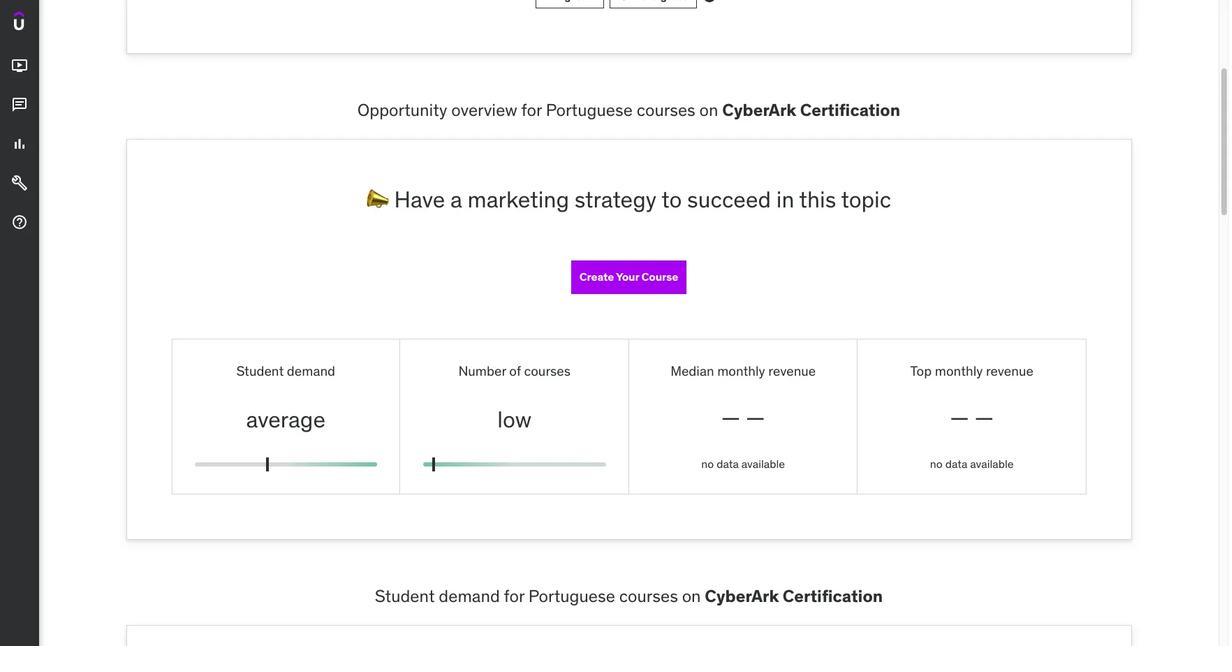 Task type: locate. For each thing, give the bounding box(es) containing it.
0 horizontal spatial no data available
[[702, 457, 785, 471]]

2 medium image from the top
[[11, 136, 28, 152]]

2 no data available from the left
[[930, 457, 1014, 471]]

2 data from the left
[[946, 457, 968, 471]]

1 revenue from the left
[[769, 362, 816, 379]]

1 horizontal spatial data
[[946, 457, 968, 471]]

top monthly revenue
[[911, 362, 1034, 379]]

1 vertical spatial on
[[682, 586, 701, 607]]

0 horizontal spatial — —
[[722, 403, 765, 432]]

on for opportunity overview for portuguese courses on
[[700, 99, 719, 121]]

to
[[662, 185, 682, 214]]

strategy
[[575, 185, 657, 214]]

1 no data available from the left
[[702, 457, 785, 471]]

data for median
[[717, 457, 739, 471]]

have
[[394, 185, 445, 214]]

for for overview
[[522, 99, 542, 121]]

2 vertical spatial courses
[[619, 586, 678, 607]]

certification for opportunity overview for portuguese courses on cyberark certification
[[800, 99, 901, 121]]

📣 have a marketing strategy to succeed in this topic
[[367, 185, 892, 214]]

1 vertical spatial certification
[[783, 586, 883, 607]]

1 horizontal spatial demand
[[439, 586, 500, 607]]

portuguese
[[546, 99, 633, 121], [529, 586, 615, 607]]

0 horizontal spatial available
[[742, 457, 785, 471]]

3 — from the left
[[950, 403, 970, 432]]

courses
[[637, 99, 696, 121], [524, 362, 571, 379], [619, 586, 678, 607]]

1 vertical spatial cyberark
[[705, 586, 779, 607]]

courses for demand
[[619, 586, 678, 607]]

no data available for top
[[930, 457, 1014, 471]]

1 horizontal spatial monthly
[[935, 362, 983, 379]]

student demand
[[236, 362, 335, 379]]

median monthly revenue
[[671, 362, 816, 379]]

on for student demand for portuguese courses on
[[682, 586, 701, 607]]

no data available
[[702, 457, 785, 471], [930, 457, 1014, 471]]

2 — — from the left
[[950, 403, 994, 432]]

1 available from the left
[[742, 457, 785, 471]]

— — down top monthly revenue
[[950, 403, 994, 432]]

monthly
[[718, 362, 765, 379], [935, 362, 983, 379]]

1 data from the left
[[717, 457, 739, 471]]

0 horizontal spatial demand
[[287, 362, 335, 379]]

0 horizontal spatial revenue
[[769, 362, 816, 379]]

— — down median monthly revenue on the bottom right of page
[[722, 403, 765, 432]]

data for top
[[946, 457, 968, 471]]

0 horizontal spatial data
[[717, 457, 739, 471]]

medium image
[[11, 57, 28, 74], [11, 136, 28, 152], [11, 175, 28, 192], [11, 214, 28, 231]]

1 vertical spatial demand
[[439, 586, 500, 607]]

0 vertical spatial cyberark
[[723, 99, 797, 121]]

—
[[722, 403, 741, 432], [746, 403, 765, 432], [950, 403, 970, 432], [975, 403, 994, 432]]

2 revenue from the left
[[986, 362, 1034, 379]]

certification
[[800, 99, 901, 121], [783, 586, 883, 607]]

no for top
[[930, 457, 943, 471]]

available
[[742, 457, 785, 471], [971, 457, 1014, 471]]

— —
[[722, 403, 765, 432], [950, 403, 994, 432]]

cyberark
[[723, 99, 797, 121], [705, 586, 779, 607]]

1 monthly from the left
[[718, 362, 765, 379]]

your
[[616, 270, 639, 284]]

a
[[451, 185, 462, 214]]

2 monthly from the left
[[935, 362, 983, 379]]

0 horizontal spatial no
[[702, 457, 714, 471]]

on
[[700, 99, 719, 121], [682, 586, 701, 607]]

portuguese for demand
[[529, 586, 615, 607]]

📣
[[367, 185, 389, 214]]

0 vertical spatial on
[[700, 99, 719, 121]]

1 horizontal spatial available
[[971, 457, 1014, 471]]

0 vertical spatial for
[[522, 99, 542, 121]]

student
[[236, 362, 284, 379], [375, 586, 435, 607]]

monthly right top
[[935, 362, 983, 379]]

1 — — from the left
[[722, 403, 765, 432]]

0 vertical spatial certification
[[800, 99, 901, 121]]

average
[[246, 405, 326, 434]]

revenue
[[769, 362, 816, 379], [986, 362, 1034, 379]]

no for median
[[702, 457, 714, 471]]

data
[[717, 457, 739, 471], [946, 457, 968, 471]]

for
[[522, 99, 542, 121], [504, 586, 525, 607]]

0 vertical spatial courses
[[637, 99, 696, 121]]

no
[[702, 457, 714, 471], [930, 457, 943, 471]]

0 vertical spatial student
[[236, 362, 284, 379]]

create your course link
[[571, 260, 687, 294]]

monthly right 'median'
[[718, 362, 765, 379]]

1 horizontal spatial no
[[930, 457, 943, 471]]

of
[[510, 362, 521, 379]]

top
[[911, 362, 932, 379]]

1 no from the left
[[702, 457, 714, 471]]

3 medium image from the top
[[11, 175, 28, 192]]

2 available from the left
[[971, 457, 1014, 471]]

demand
[[287, 362, 335, 379], [439, 586, 500, 607]]

0 vertical spatial portuguese
[[546, 99, 633, 121]]

1 vertical spatial student
[[375, 586, 435, 607]]

1 medium image from the top
[[11, 57, 28, 74]]

0 horizontal spatial student
[[236, 362, 284, 379]]

2 no from the left
[[930, 457, 943, 471]]

1 horizontal spatial revenue
[[986, 362, 1034, 379]]

for for demand
[[504, 586, 525, 607]]

1 horizontal spatial no data available
[[930, 457, 1014, 471]]

certification for student demand for portuguese courses on cyberark certification
[[783, 586, 883, 607]]

1 horizontal spatial — —
[[950, 403, 994, 432]]

1 horizontal spatial student
[[375, 586, 435, 607]]

1 vertical spatial for
[[504, 586, 525, 607]]

0 vertical spatial demand
[[287, 362, 335, 379]]

1 vertical spatial courses
[[524, 362, 571, 379]]

create
[[580, 270, 614, 284]]

1 vertical spatial portuguese
[[529, 586, 615, 607]]

— — for median
[[722, 403, 765, 432]]

2 — from the left
[[746, 403, 765, 432]]

median
[[671, 362, 714, 379]]

0 horizontal spatial monthly
[[718, 362, 765, 379]]



Task type: describe. For each thing, give the bounding box(es) containing it.
monthly for top
[[935, 362, 983, 379]]

number of courses
[[459, 362, 571, 379]]

medium image
[[11, 97, 28, 113]]

create your course
[[580, 270, 678, 284]]

courses for overview
[[637, 99, 696, 121]]

marketing
[[468, 185, 569, 214]]

course
[[642, 270, 678, 284]]

small image
[[619, 0, 633, 4]]

— — for top
[[950, 403, 994, 432]]

revenue for top monthly revenue
[[986, 362, 1034, 379]]

overview
[[451, 99, 517, 121]]

available for median monthly revenue
[[742, 457, 785, 471]]

demand for student demand
[[287, 362, 335, 379]]

revenue for median monthly revenue
[[769, 362, 816, 379]]

get info image
[[703, 0, 717, 4]]

available for top monthly revenue
[[971, 457, 1014, 471]]

student for student demand for portuguese courses on cyberark certification
[[375, 586, 435, 607]]

low
[[498, 405, 532, 434]]

opportunity overview for portuguese courses on cyberark certification
[[358, 99, 901, 121]]

4 medium image from the top
[[11, 214, 28, 231]]

number
[[459, 362, 506, 379]]

topic
[[841, 185, 892, 214]]

opportunity
[[358, 99, 447, 121]]

udemy image
[[14, 11, 78, 35]]

succeed
[[688, 185, 771, 214]]

monthly for median
[[718, 362, 765, 379]]

demand for student demand for portuguese courses on cyberark certification
[[439, 586, 500, 607]]

this
[[800, 185, 836, 214]]

cyberark for opportunity overview for portuguese courses on
[[723, 99, 797, 121]]

student for student demand
[[236, 362, 284, 379]]

cyberark for student demand for portuguese courses on
[[705, 586, 779, 607]]

in
[[777, 185, 795, 214]]

1 — from the left
[[722, 403, 741, 432]]

4 — from the left
[[975, 403, 994, 432]]

portuguese for overview
[[546, 99, 633, 121]]

no data available for median
[[702, 457, 785, 471]]

student demand for portuguese courses on cyberark certification
[[375, 586, 883, 607]]



Task type: vqa. For each thing, say whether or not it's contained in the screenshot.
Student
yes



